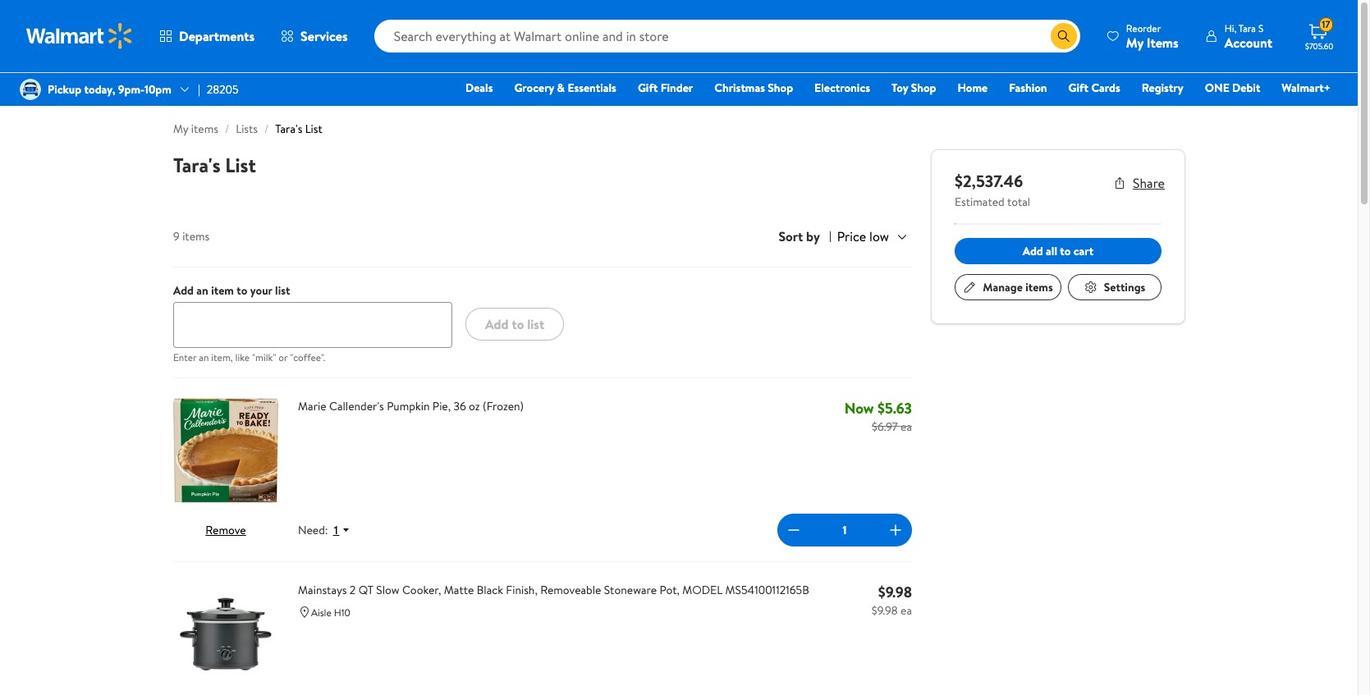 Task type: vqa. For each thing, say whether or not it's contained in the screenshot.
'Pickup today, 9pm-10pm'
yes



Task type: describe. For each thing, give the bounding box(es) containing it.
cooker,
[[402, 582, 441, 599]]

lists
[[236, 121, 258, 137]]

debit
[[1232, 80, 1260, 96]]

slow
[[376, 582, 399, 599]]

electronics link
[[807, 79, 878, 97]]

price
[[837, 227, 866, 245]]

add to list
[[485, 315, 544, 333]]

removeable
[[540, 582, 601, 599]]

services
[[301, 27, 348, 45]]

account
[[1225, 33, 1272, 51]]

now
[[845, 398, 874, 419]]

(frozen)
[[483, 398, 524, 415]]

gift for gift cards
[[1068, 80, 1089, 96]]

17
[[1322, 17, 1330, 31]]

gift for gift finder
[[638, 80, 658, 96]]

gift finder
[[638, 80, 693, 96]]

one debit link
[[1197, 79, 1268, 97]]

my inside reorder my items
[[1126, 33, 1143, 51]]

grocery & essentials link
[[507, 79, 624, 97]]

gift cards link
[[1061, 79, 1128, 97]]

cards
[[1091, 80, 1120, 96]]

remove
[[205, 522, 246, 539]]

or
[[279, 351, 288, 365]]

1 horizontal spatial 1
[[843, 522, 847, 539]]

toy shop link
[[884, 79, 944, 97]]

9pm-
[[118, 81, 144, 98]]

enter
[[173, 351, 197, 365]]

an for enter
[[199, 351, 209, 365]]

9 items
[[173, 228, 210, 245]]

2 / from the left
[[264, 121, 269, 137]]

shop for christmas shop
[[768, 80, 793, 96]]

tara's list link
[[275, 121, 322, 137]]

item
[[211, 283, 234, 299]]

Walmart Site-Wide search field
[[374, 20, 1080, 53]]

grocery & essentials
[[514, 80, 616, 96]]

add to list button
[[465, 308, 564, 341]]

add an item to your list
[[173, 283, 290, 299]]

callender's
[[329, 398, 384, 415]]

one
[[1205, 80, 1229, 96]]

registry
[[1142, 80, 1183, 96]]

total
[[1007, 194, 1030, 210]]

hi,
[[1225, 21, 1236, 35]]

walmart+ link
[[1274, 79, 1338, 97]]

sort by
[[779, 228, 820, 246]]

$2,537.46 estimated total
[[955, 170, 1030, 210]]

gift finder link
[[630, 79, 700, 97]]

aisle h10
[[311, 606, 350, 620]]

pickup
[[48, 81, 81, 98]]

1 / from the left
[[225, 121, 229, 137]]

services button
[[268, 16, 361, 56]]

pot,
[[659, 582, 680, 599]]

fashion
[[1009, 80, 1047, 96]]

| 28205
[[198, 81, 239, 98]]

manage items
[[983, 279, 1053, 295]]

increase quantity marie callender's pumpkin pie, 36 oz (frozen), current quantity 1 image
[[886, 521, 905, 540]]

walmart image
[[26, 23, 133, 49]]

h10
[[334, 606, 350, 620]]

item,
[[211, 351, 233, 365]]

&
[[557, 80, 565, 96]]

ea inside $9.98 $9.98 ea
[[901, 603, 912, 619]]

1 button
[[328, 523, 357, 538]]

shop for toy shop
[[911, 80, 936, 96]]

$6.97
[[872, 419, 898, 435]]

toy shop
[[891, 80, 936, 96]]

decrease quantity marie callender's pumpkin pie, 36 oz (frozen), current quantity 1 image
[[784, 521, 804, 540]]

marie callender's pumpkin pie, 36 oz (frozen) link
[[298, 398, 841, 416]]

reorder my items
[[1126, 21, 1179, 51]]

hi, tara s account
[[1225, 21, 1272, 51]]

share button
[[1113, 174, 1165, 192]]

home link
[[950, 79, 995, 97]]

home
[[958, 80, 988, 96]]

manage
[[983, 279, 1023, 295]]

sort
[[779, 228, 803, 246]]

my items / lists / tara's list
[[173, 121, 322, 137]]

qt
[[358, 582, 373, 599]]

items
[[1147, 33, 1179, 51]]

departments button
[[146, 16, 268, 56]]

1 vertical spatial to
[[237, 283, 247, 299]]

gift cards
[[1068, 80, 1120, 96]]

matte
[[444, 582, 474, 599]]

toy
[[891, 80, 908, 96]]

model
[[682, 582, 722, 599]]

tara
[[1239, 21, 1256, 35]]

add for add all to cart
[[1023, 243, 1043, 259]]



Task type: locate. For each thing, give the bounding box(es) containing it.
shop right christmas
[[768, 80, 793, 96]]

christmas shop
[[714, 80, 793, 96]]

28205
[[207, 81, 239, 98]]

my items link
[[173, 121, 218, 137]]

Add an item to your list text field
[[173, 302, 452, 348]]

0 horizontal spatial list
[[225, 151, 256, 179]]

2 vertical spatial to
[[512, 315, 524, 333]]

items inside button
[[1025, 279, 1053, 295]]

1 horizontal spatial my
[[1126, 33, 1143, 51]]

stoneware
[[604, 582, 657, 599]]

1 vertical spatial list
[[527, 315, 544, 333]]

christmas shop link
[[707, 79, 800, 97]]

items right 9
[[182, 228, 210, 245]]

my
[[1126, 33, 1143, 51], [173, 121, 188, 137]]

mainstays 2 qt slow cooker, matte black finish, removeable stoneware pot, model ms54100112165b
[[298, 582, 809, 599]]

1 right decrease quantity marie callender's pumpkin pie, 36 oz (frozen), current quantity 1 image
[[843, 522, 847, 539]]

search icon image
[[1057, 30, 1070, 43]]

now $5.63 $6.97 ea
[[845, 398, 912, 435]]

to inside add to list button
[[512, 315, 524, 333]]

"coffee".
[[290, 351, 325, 365]]

0 vertical spatial items
[[191, 121, 218, 137]]

10pm
[[144, 81, 171, 98]]

/ right lists at the left top of the page
[[264, 121, 269, 137]]

1 horizontal spatial list
[[527, 315, 544, 333]]

essentials
[[568, 80, 616, 96]]

settings button
[[1068, 274, 1162, 300]]

add all to cart
[[1023, 243, 1094, 259]]

Search search field
[[374, 20, 1080, 53]]

0 horizontal spatial my
[[173, 121, 188, 137]]

$2,537.46
[[955, 170, 1023, 192]]

1 inside 1 dropdown button
[[333, 524, 339, 537]]

list right lists link
[[305, 121, 322, 137]]

list down lists at the left top of the page
[[225, 151, 256, 179]]

"milk"
[[252, 351, 276, 365]]

$9.98
[[878, 582, 912, 603], [872, 603, 898, 619]]

36
[[453, 398, 466, 415]]

manage items button
[[955, 274, 1061, 300]]

shop right toy
[[911, 80, 936, 96]]

1 horizontal spatial /
[[264, 121, 269, 137]]

items right manage
[[1025, 279, 1053, 295]]

1 horizontal spatial gift
[[1068, 80, 1089, 96]]

tara's
[[275, 121, 302, 137], [173, 151, 220, 179]]

1 vertical spatial add
[[173, 283, 194, 299]]

0 horizontal spatial /
[[225, 121, 229, 137]]

1 vertical spatial ea
[[901, 603, 912, 619]]

lists link
[[236, 121, 258, 137]]

tara's down "my items" link
[[173, 151, 220, 179]]

my left the items
[[1126, 33, 1143, 51]]

gift left finder
[[638, 80, 658, 96]]

2 vertical spatial items
[[1025, 279, 1053, 295]]

2
[[350, 582, 356, 599]]

aisle
[[311, 606, 331, 620]]

ea inside now $5.63 $6.97 ea
[[901, 419, 912, 435]]

an left item,
[[199, 351, 209, 365]]

items up tara's list
[[191, 121, 218, 137]]

0 horizontal spatial shop
[[768, 80, 793, 96]]

add
[[1023, 243, 1043, 259], [173, 283, 194, 299], [485, 315, 509, 333]]

0 horizontal spatial 1
[[333, 524, 339, 537]]

ms54100112165b
[[725, 582, 809, 599]]

low
[[869, 227, 889, 245]]

add all to cart button
[[955, 238, 1162, 264]]

price low button
[[830, 226, 912, 247]]

one debit
[[1205, 80, 1260, 96]]

list
[[305, 121, 322, 137], [225, 151, 256, 179]]

$9.98 $9.98 ea
[[872, 582, 912, 619]]

ea right $6.97
[[901, 419, 912, 435]]

1 ea from the top
[[901, 419, 912, 435]]

0 vertical spatial add
[[1023, 243, 1043, 259]]

items for my
[[191, 121, 218, 137]]

1 horizontal spatial list
[[305, 121, 322, 137]]

need:
[[298, 522, 328, 539]]

to inside add all to cart button
[[1060, 243, 1071, 259]]

2 vertical spatial add
[[485, 315, 509, 333]]

1 vertical spatial an
[[199, 351, 209, 365]]

0 vertical spatial my
[[1126, 33, 1143, 51]]

cart
[[1074, 243, 1094, 259]]

christmas
[[714, 80, 765, 96]]

list
[[275, 283, 290, 299], [527, 315, 544, 333]]

/ left lists link
[[225, 121, 229, 137]]

gift inside gift finder link
[[638, 80, 658, 96]]

1 vertical spatial items
[[182, 228, 210, 245]]

departments
[[179, 27, 255, 45]]

1 vertical spatial list
[[225, 151, 256, 179]]

shop
[[768, 80, 793, 96], [911, 80, 936, 96]]

to
[[1060, 243, 1071, 259], [237, 283, 247, 299], [512, 315, 524, 333]]

by
[[806, 228, 820, 246]]

0 horizontal spatial to
[[237, 283, 247, 299]]

0 vertical spatial list
[[275, 283, 290, 299]]

finish,
[[506, 582, 537, 599]]

finder
[[661, 80, 693, 96]]

gift left "cards"
[[1068, 80, 1089, 96]]

deals
[[465, 80, 493, 96]]

1 vertical spatial tara's
[[173, 151, 220, 179]]

1 right need:
[[333, 524, 339, 537]]

an for add
[[196, 283, 208, 299]]

1 horizontal spatial shop
[[911, 80, 936, 96]]

oz
[[469, 398, 480, 415]]

items
[[191, 121, 218, 137], [182, 228, 210, 245], [1025, 279, 1053, 295]]

2 horizontal spatial to
[[1060, 243, 1071, 259]]

9
[[173, 228, 180, 245]]

all
[[1046, 243, 1057, 259]]

0 horizontal spatial gift
[[638, 80, 658, 96]]

0 vertical spatial tara's
[[275, 121, 302, 137]]

items for manage
[[1025, 279, 1053, 295]]

2 horizontal spatial add
[[1023, 243, 1043, 259]]

mainstays
[[298, 582, 347, 599]]

2 gift from the left
[[1068, 80, 1089, 96]]

mainstays 2 qt slow cooker, matte black finish, removeable stoneware pot, model ms54100112165b link
[[298, 582, 851, 600]]

ea down increase quantity marie callender's pumpkin pie, 36 oz (frozen), current quantity 1 icon
[[901, 603, 912, 619]]

marie
[[298, 398, 326, 415]]

deals link
[[458, 79, 500, 97]]

 image
[[20, 79, 41, 100]]

add for add an item to your list
[[173, 283, 194, 299]]

1 horizontal spatial tara's
[[275, 121, 302, 137]]

settings
[[1104, 279, 1145, 295]]

1 horizontal spatial to
[[512, 315, 524, 333]]

remove button
[[205, 522, 246, 539]]

shop inside christmas shop link
[[768, 80, 793, 96]]

an
[[196, 283, 208, 299], [199, 351, 209, 365]]

tara's right lists at the left top of the page
[[275, 121, 302, 137]]

my up tara's list
[[173, 121, 188, 137]]

share
[[1133, 174, 1165, 192]]

0 horizontal spatial list
[[275, 283, 290, 299]]

today,
[[84, 81, 115, 98]]

estimated
[[955, 194, 1005, 210]]

s
[[1258, 21, 1264, 35]]

your
[[250, 283, 272, 299]]

0 vertical spatial to
[[1060, 243, 1071, 259]]

shop inside toy shop link
[[911, 80, 936, 96]]

ea
[[901, 419, 912, 435], [901, 603, 912, 619]]

list inside button
[[527, 315, 544, 333]]

$5.63
[[877, 398, 912, 419]]

walmart+
[[1282, 80, 1331, 96]]

|
[[198, 81, 200, 98]]

price low
[[837, 227, 889, 245]]

reorder
[[1126, 21, 1161, 35]]

0 vertical spatial ea
[[901, 419, 912, 435]]

1 horizontal spatial add
[[485, 315, 509, 333]]

an left item
[[196, 283, 208, 299]]

2 ea from the top
[[901, 603, 912, 619]]

like
[[235, 351, 250, 365]]

1 vertical spatial my
[[173, 121, 188, 137]]

fashion link
[[1002, 79, 1054, 97]]

0 horizontal spatial tara's
[[173, 151, 220, 179]]

tara's list
[[173, 151, 256, 179]]

1 gift from the left
[[638, 80, 658, 96]]

1 shop from the left
[[768, 80, 793, 96]]

0 vertical spatial an
[[196, 283, 208, 299]]

0 vertical spatial list
[[305, 121, 322, 137]]

grocery
[[514, 80, 554, 96]]

items for 9
[[182, 228, 210, 245]]

2 shop from the left
[[911, 80, 936, 96]]

enter an item, like "milk" or "coffee".
[[173, 351, 325, 365]]

add for add to list
[[485, 315, 509, 333]]

0 horizontal spatial add
[[173, 283, 194, 299]]



